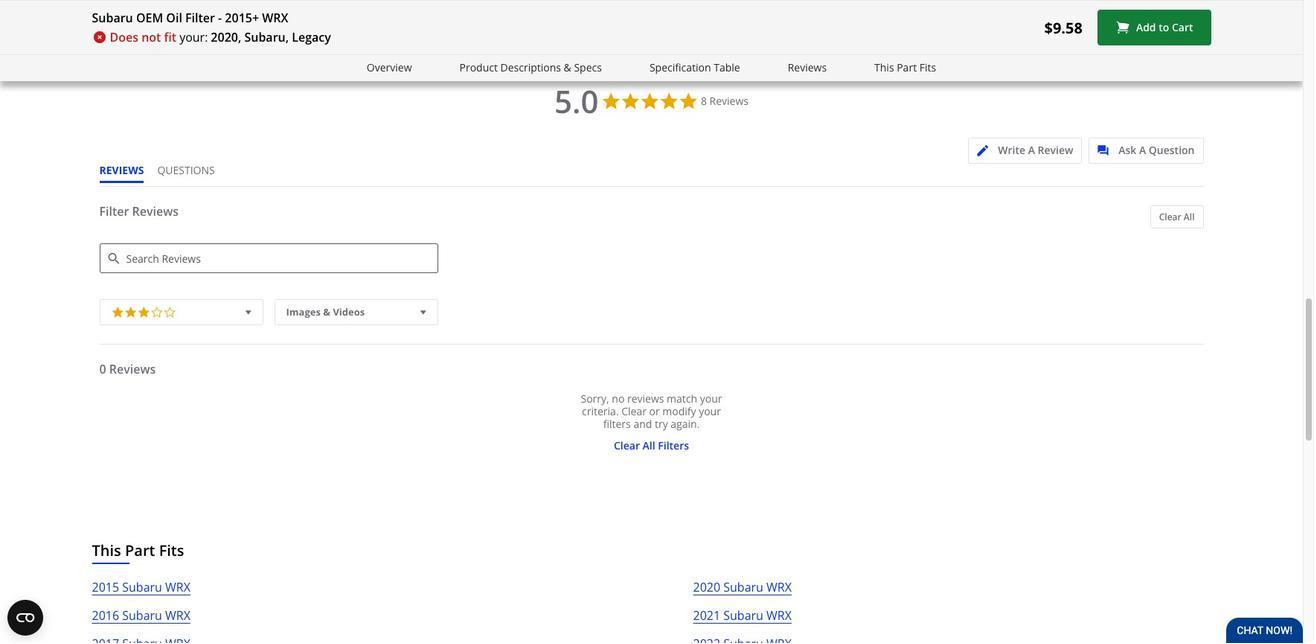 Task type: vqa. For each thing, say whether or not it's contained in the screenshot.
8 Reviews
yes



Task type: locate. For each thing, give the bounding box(es) containing it.
empty star image
[[1164, 0, 1175, 8], [1175, 0, 1186, 8], [150, 304, 163, 319]]

0 horizontal spatial fits
[[159, 540, 184, 561]]

1 total reviews element up the 'table'
[[703, 0, 822, 8]]

your:
[[179, 29, 208, 45]]

this up 2015
[[92, 540, 121, 561]]

does
[[110, 29, 138, 45]]

subaru oem oil filter - 2015+ wrx
[[92, 10, 288, 26]]

1 horizontal spatial &
[[564, 60, 571, 74]]

2016
[[92, 607, 119, 624]]

0 horizontal spatial this
[[92, 540, 121, 561]]

rating element
[[99, 299, 263, 325]]

all inside sorry, no reviews match your criteria. clear or modify your filters and try again. clear all filters
[[643, 439, 655, 453]]

2 total reviews element
[[988, 0, 1107, 8], [1131, 0, 1250, 8]]

this down 3 total reviews element
[[875, 60, 894, 74]]

& left "specs"
[[564, 60, 571, 74]]

2016 subaru wrx link
[[92, 606, 190, 634]]

2 total reviews element up $9.58
[[988, 0, 1107, 8]]

clear down filters
[[614, 439, 640, 453]]

0 vertical spatial part
[[897, 60, 917, 74]]

1 total reviews element
[[417, 0, 536, 8], [703, 0, 822, 8]]

to
[[1159, 20, 1170, 34]]

2020 subaru wrx
[[693, 579, 792, 596]]

1 vertical spatial part
[[125, 540, 155, 561]]

criteria.
[[582, 404, 619, 418]]

this part fits
[[875, 60, 936, 74], [92, 540, 184, 561]]

write a review button
[[968, 138, 1083, 164]]

2015 subaru wrx
[[92, 579, 190, 596]]

7 total reviews element up legacy
[[275, 0, 394, 8]]

wrx up 2021 subaru wrx
[[767, 579, 792, 596]]

1 vertical spatial &
[[323, 305, 330, 319]]

subaru for 2015 subaru wrx
[[122, 579, 162, 596]]

2 a from the left
[[1139, 143, 1146, 157]]

1 vertical spatial this
[[92, 540, 121, 561]]

1 horizontal spatial this
[[875, 60, 894, 74]]

& inside "link"
[[564, 60, 571, 74]]

a
[[1028, 143, 1035, 157], [1139, 143, 1146, 157]]

filter inside "heading"
[[99, 203, 129, 220]]

2015+
[[225, 10, 259, 26]]

0 horizontal spatial &
[[323, 305, 330, 319]]

0 vertical spatial filter
[[185, 10, 215, 26]]

1 vertical spatial all
[[643, 439, 655, 453]]

images & videos element
[[274, 299, 438, 325]]

videos
[[333, 305, 365, 319]]

wrx
[[262, 10, 288, 26], [165, 579, 190, 596], [767, 579, 792, 596], [165, 607, 190, 624], [767, 607, 792, 624]]

overview link
[[367, 60, 412, 76]]

0 vertical spatial fits
[[920, 60, 936, 74]]

images & videos
[[286, 305, 365, 319]]

subaru down 2015 subaru wrx link
[[122, 607, 162, 624]]

0 vertical spatial this part fits
[[875, 60, 936, 74]]

subaru down 2020 subaru wrx link
[[724, 607, 764, 624]]

1 total reviews element up the product
[[417, 0, 536, 8]]

all inside button
[[1184, 211, 1195, 223]]

1 horizontal spatial a
[[1139, 143, 1146, 157]]

sorry, no reviews match your criteria. clear or modify your filters and try again. clear all filters
[[581, 392, 722, 453]]

this part fits down 3 total reviews element
[[875, 60, 936, 74]]

1 7 total reviews element from the left
[[132, 0, 251, 8]]

7 total reviews element
[[132, 0, 251, 8], [275, 0, 394, 8]]

down triangle image
[[242, 305, 255, 320], [417, 305, 430, 320]]

specification table
[[650, 60, 740, 74]]

and
[[634, 417, 652, 431]]

1 vertical spatial fits
[[159, 540, 184, 561]]

again.
[[671, 417, 700, 431]]

ask a question button
[[1089, 138, 1204, 164]]

7 total reviews element up subaru oem oil filter - 2015+ wrx
[[132, 0, 251, 8]]

a for ask
[[1139, 143, 1146, 157]]

2 down triangle image from the left
[[417, 305, 430, 320]]

2021 subaru wrx
[[693, 607, 792, 624]]

filter reviews
[[99, 203, 179, 220]]

fits up 2015 subaru wrx
[[159, 540, 184, 561]]

8 reviews
[[701, 94, 749, 108]]

filter down reviews in the left top of the page
[[99, 203, 129, 220]]

0 horizontal spatial 2 total reviews element
[[988, 0, 1107, 8]]

1 vertical spatial this part fits
[[92, 540, 184, 561]]

wrx down 2015 subaru wrx link
[[165, 607, 190, 624]]

this part fits up 2015 subaru wrx
[[92, 540, 184, 561]]

modify
[[663, 404, 696, 418]]

question
[[1149, 143, 1195, 157]]

write a review
[[998, 143, 1074, 157]]

0 horizontal spatial this part fits
[[92, 540, 184, 561]]

0 horizontal spatial down triangle image
[[242, 305, 255, 320]]

a right "write"
[[1028, 143, 1035, 157]]

dialog image
[[1098, 145, 1116, 156]]

clear down question
[[1159, 211, 1182, 223]]

1 horizontal spatial all
[[1184, 211, 1195, 223]]

filter left -
[[185, 10, 215, 26]]

all down and
[[643, 439, 655, 453]]

0 horizontal spatial filter
[[99, 203, 129, 220]]

ask
[[1119, 143, 1137, 157]]

this part fits link
[[875, 60, 936, 76]]

empty star image up 0 reviews
[[150, 304, 163, 319]]

ask a question
[[1119, 143, 1195, 157]]

subaru up 2021 subaru wrx
[[724, 579, 764, 596]]

reviews inside "heading"
[[132, 203, 179, 220]]

a right the ask
[[1139, 143, 1146, 157]]

fits down 3 total reviews element
[[920, 60, 936, 74]]

1 horizontal spatial part
[[897, 60, 917, 74]]

oem
[[136, 10, 163, 26]]

1 horizontal spatial 2 total reviews element
[[1131, 0, 1250, 8]]

your right 'modify'
[[699, 404, 721, 418]]

1 vertical spatial clear
[[622, 404, 647, 418]]

product
[[460, 60, 498, 74]]

1 2 total reviews element from the left
[[988, 0, 1107, 8]]

specs
[[574, 60, 602, 74]]

2020,
[[211, 29, 241, 45]]

down triangle image inside images & videos filter 'field'
[[417, 305, 430, 320]]

clear
[[1159, 211, 1182, 223], [622, 404, 647, 418], [614, 439, 640, 453]]

this
[[875, 60, 894, 74], [92, 540, 121, 561]]

0 vertical spatial this
[[875, 60, 894, 74]]

0 vertical spatial &
[[564, 60, 571, 74]]

1 horizontal spatial down triangle image
[[417, 305, 430, 320]]

all
[[1184, 211, 1195, 223], [643, 439, 655, 453]]

clear left or
[[622, 404, 647, 418]]

tab list
[[99, 163, 228, 186]]

add to cart button
[[1098, 10, 1211, 45]]

part up 2015 subaru wrx
[[125, 540, 155, 561]]

questions
[[157, 163, 215, 177]]

star image
[[143, 0, 154, 8], [154, 0, 166, 8], [166, 0, 177, 8], [177, 0, 188, 8], [286, 0, 297, 8], [417, 0, 429, 8], [429, 0, 440, 8], [440, 0, 451, 8], [451, 0, 462, 8], [462, 0, 473, 8], [571, 0, 582, 8], [582, 0, 594, 8], [594, 0, 605, 8], [703, 0, 714, 8], [736, 0, 747, 8], [747, 0, 758, 8], [856, 0, 868, 8], [868, 0, 879, 8], [999, 0, 1010, 8], [1010, 0, 1021, 8], [1033, 0, 1044, 8], [1131, 0, 1142, 8], [1142, 0, 1153, 8], [1153, 0, 1164, 8], [124, 304, 137, 319], [137, 304, 150, 319]]

2020 subaru wrx link
[[693, 578, 792, 606]]

empty star image up add to cart
[[1164, 0, 1175, 8]]

add
[[1136, 20, 1156, 34]]

wrx up 2016 subaru wrx
[[165, 579, 190, 596]]

1 vertical spatial filter
[[99, 203, 129, 220]]

part down 3 total reviews element
[[897, 60, 917, 74]]

reviews
[[788, 60, 827, 74], [710, 94, 749, 108], [132, 203, 179, 220], [109, 361, 156, 377]]

0 vertical spatial clear
[[1159, 211, 1182, 223]]

specification
[[650, 60, 711, 74]]

1 horizontal spatial fits
[[920, 60, 936, 74]]

&
[[564, 60, 571, 74], [323, 305, 330, 319]]

filter
[[185, 10, 215, 26], [99, 203, 129, 220]]

review
[[1038, 143, 1074, 157]]

1 horizontal spatial 7 total reviews element
[[275, 0, 394, 8]]

1 1 total reviews element from the left
[[417, 0, 536, 8]]

star image
[[132, 0, 143, 8], [275, 0, 286, 8], [297, 0, 308, 8], [308, 0, 319, 8], [319, 0, 331, 8], [560, 0, 571, 8], [714, 0, 725, 8], [725, 0, 736, 8], [845, 0, 856, 8], [879, 0, 890, 8], [890, 0, 901, 8], [988, 0, 999, 8], [1021, 0, 1033, 8], [111, 304, 124, 319]]

part
[[897, 60, 917, 74], [125, 540, 155, 561]]

1 horizontal spatial this part fits
[[875, 60, 936, 74]]

8
[[701, 94, 707, 108]]

-
[[218, 10, 222, 26]]

write no frame image
[[977, 145, 996, 156]]

product descriptions & specs
[[460, 60, 602, 74]]

2 1 total reviews element from the left
[[703, 0, 822, 8]]

subaru
[[92, 10, 133, 26], [122, 579, 162, 596], [724, 579, 764, 596], [122, 607, 162, 624], [724, 607, 764, 624]]

wrx for 2015 subaru wrx
[[165, 579, 190, 596]]

powered
[[1125, 51, 1168, 65]]

1 horizontal spatial 1 total reviews element
[[703, 0, 822, 8]]

wrx down 2020 subaru wrx link
[[767, 607, 792, 624]]

magnifying glass image
[[108, 253, 119, 264]]

reviews
[[627, 392, 664, 406]]

0 vertical spatial all
[[1184, 211, 1195, 223]]

all down question
[[1184, 211, 1195, 223]]

1 a from the left
[[1028, 143, 1035, 157]]

0 horizontal spatial all
[[643, 439, 655, 453]]

2 total reviews element up cart
[[1131, 0, 1250, 8]]

down triangle image left images in the top of the page
[[242, 305, 255, 320]]

your
[[700, 392, 722, 406], [699, 404, 721, 418]]

0 horizontal spatial 7 total reviews element
[[132, 0, 251, 8]]

subaru up 2016 subaru wrx
[[122, 579, 162, 596]]

wrx for 2016 subaru wrx
[[165, 607, 190, 624]]

0 horizontal spatial 1 total reviews element
[[417, 0, 536, 8]]

down triangle image right videos
[[417, 305, 430, 320]]

0 horizontal spatial a
[[1028, 143, 1035, 157]]

2021
[[693, 607, 721, 624]]

2 7 total reviews element from the left
[[275, 0, 394, 8]]

or
[[649, 404, 660, 418]]

& left videos
[[323, 305, 330, 319]]

fits
[[920, 60, 936, 74], [159, 540, 184, 561]]

2015
[[92, 579, 119, 596]]



Task type: describe. For each thing, give the bounding box(es) containing it.
subaru for 2021 subaru wrx
[[724, 607, 764, 624]]

empty star image up cart
[[1175, 0, 1186, 8]]

5.0 star rating element
[[555, 80, 599, 122]]

subaru up does
[[92, 10, 133, 26]]

clear all button
[[1150, 206, 1204, 229]]

Search Reviews search field
[[99, 244, 438, 273]]

& inside 'field'
[[323, 305, 330, 319]]

tab list containing reviews
[[99, 163, 228, 186]]

filters
[[603, 417, 631, 431]]

reviews for 0 reviews
[[109, 361, 156, 377]]

filters
[[658, 439, 689, 453]]

table
[[714, 60, 740, 74]]

powered by
[[1125, 51, 1185, 65]]

2 vertical spatial clear
[[614, 439, 640, 453]]

$9.58
[[1045, 17, 1083, 38]]

2 2 total reviews element from the left
[[1131, 0, 1250, 8]]

reviews for 8 reviews
[[710, 94, 749, 108]]

try
[[655, 417, 668, 431]]

0
[[99, 361, 106, 377]]

by
[[1171, 51, 1183, 65]]

subaru for 2016 subaru wrx
[[122, 607, 162, 624]]

match
[[667, 392, 697, 406]]

Rating Filter field
[[99, 299, 263, 325]]

product descriptions & specs link
[[460, 60, 602, 76]]

does not fit your: 2020, subaru, legacy
[[110, 29, 331, 45]]

wrx for 2020 subaru wrx
[[767, 579, 792, 596]]

filter reviews heading
[[99, 203, 1204, 232]]

your right match
[[700, 392, 722, 406]]

2015 subaru wrx link
[[92, 578, 190, 606]]

0 horizontal spatial part
[[125, 540, 155, 561]]

2020
[[693, 579, 721, 596]]

overview
[[367, 60, 412, 74]]

wrx up subaru,
[[262, 10, 288, 26]]

Images & Videos Filter field
[[274, 299, 438, 325]]

cart
[[1172, 20, 1193, 34]]

legacy
[[292, 29, 331, 45]]

no
[[612, 392, 625, 406]]

clear all filters link
[[609, 439, 694, 453]]

11 total reviews element
[[560, 0, 679, 8]]

1 down triangle image from the left
[[242, 305, 255, 320]]

empty star image
[[163, 304, 176, 319]]

2016 subaru wrx
[[92, 607, 190, 624]]

not
[[142, 29, 161, 45]]

subaru,
[[244, 29, 289, 45]]

oil
[[166, 10, 182, 26]]

descriptions
[[501, 60, 561, 74]]

write
[[998, 143, 1026, 157]]

a for write
[[1028, 143, 1035, 157]]

clear all
[[1159, 211, 1195, 223]]

5.0
[[555, 80, 599, 122]]

reviews link
[[788, 60, 827, 76]]

open widget image
[[7, 600, 43, 636]]

0 reviews
[[99, 361, 156, 377]]

2021 subaru wrx link
[[693, 606, 792, 634]]

clear inside button
[[1159, 211, 1182, 223]]

subaru for 2020 subaru wrx
[[724, 579, 764, 596]]

specification table link
[[650, 60, 740, 76]]

3 total reviews element
[[845, 0, 964, 8]]

reviews
[[99, 163, 144, 177]]

fit
[[164, 29, 176, 45]]

1 horizontal spatial filter
[[185, 10, 215, 26]]

add to cart
[[1136, 20, 1193, 34]]

reviews for filter reviews
[[132, 203, 179, 220]]

sorry,
[[581, 392, 609, 406]]

wrx for 2021 subaru wrx
[[767, 607, 792, 624]]

images
[[286, 305, 321, 319]]



